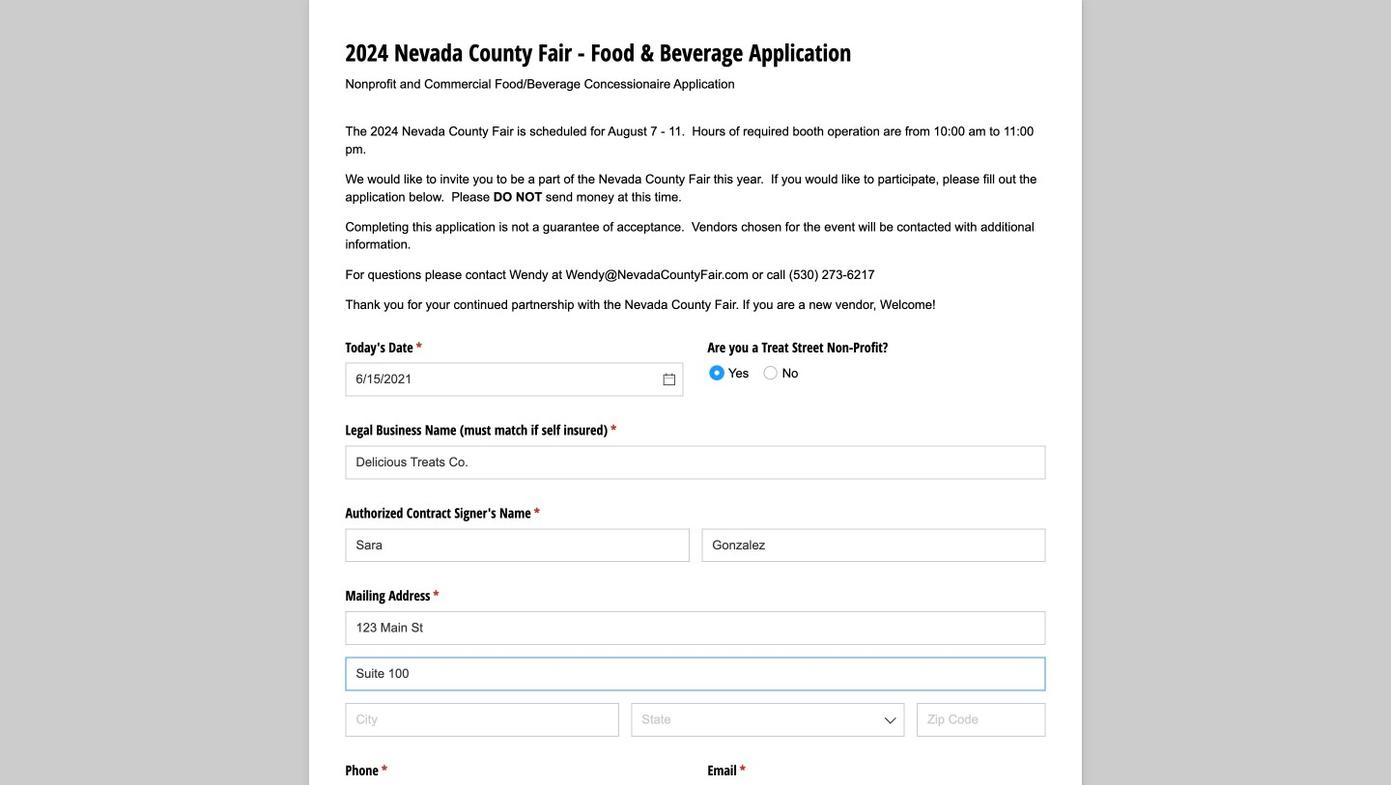 Task type: locate. For each thing, give the bounding box(es) containing it.
State text field
[[631, 703, 905, 737]]

Address Line 2 text field
[[345, 658, 1046, 691]]

None text field
[[345, 446, 1046, 480]]

None text field
[[345, 363, 684, 397]]

None radio
[[703, 358, 762, 387], [757, 358, 799, 387], [703, 358, 762, 387], [757, 358, 799, 387]]

City text field
[[345, 703, 619, 737]]



Task type: describe. For each thing, give the bounding box(es) containing it.
Last text field
[[702, 529, 1046, 563]]

Zip Code text field
[[917, 703, 1046, 737]]

First text field
[[345, 529, 690, 563]]

Address Line 1 text field
[[345, 612, 1046, 645]]



